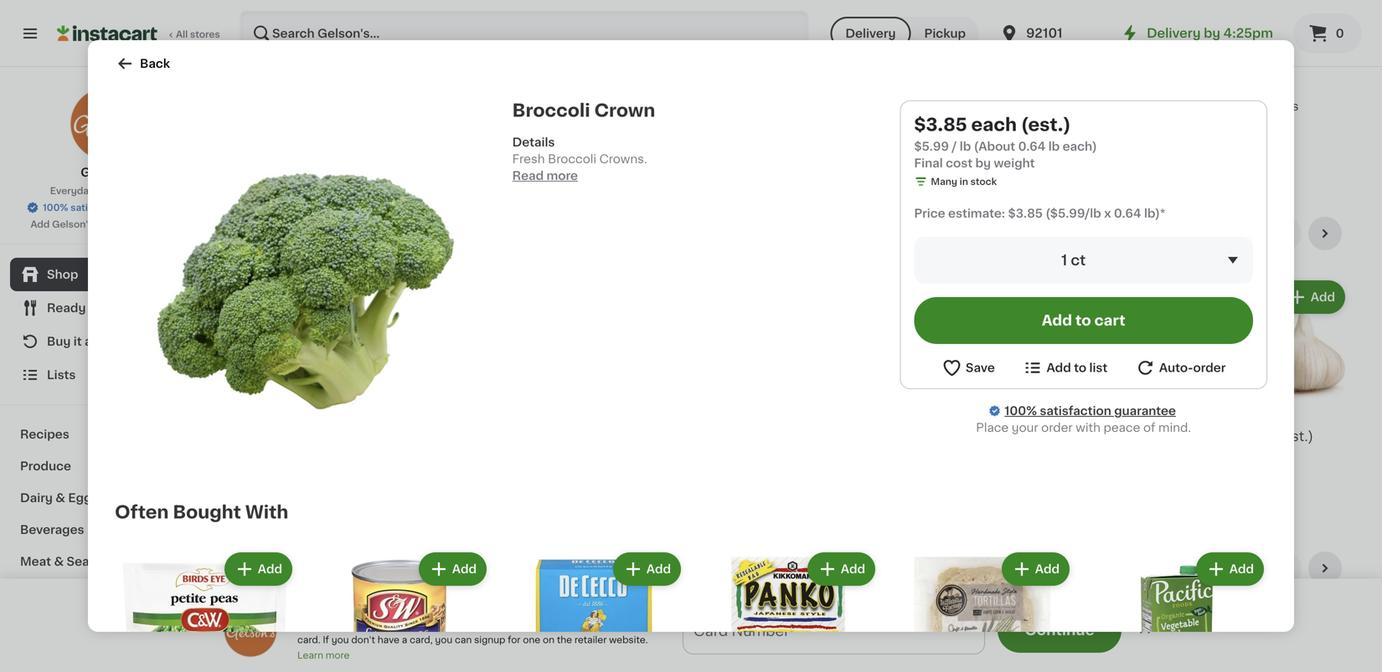 Task type: describe. For each thing, give the bounding box(es) containing it.
kookies for walnut
[[1094, 101, 1141, 112]]

everyday store prices link
[[50, 184, 164, 198]]

orders
[[743, 636, 793, 650]]

to inside treatment tracker modal dialog
[[889, 636, 904, 650]]

chocolate for kelley's kookies walnut chocolate chip 6.5 oz
[[1045, 117, 1106, 129]]

one
[[523, 636, 541, 645]]

service type group
[[831, 17, 980, 50]]

2 lb from the left
[[1049, 141, 1060, 153]]

each (est.) button
[[1204, 277, 1349, 515]]

vegetables
[[307, 225, 412, 243]]

100% inside button
[[43, 203, 68, 212]]

kelley's kookies macadamia chocolate chip button
[[410, 0, 556, 182]]

satisfaction inside the 100% satisfaction guarantee button
[[71, 203, 127, 212]]

view all (40+)
[[1156, 228, 1237, 240]]

more
[[994, 638, 1019, 647]]

read
[[513, 170, 544, 182]]

continue
[[1025, 624, 1095, 638]]

enter
[[331, 621, 355, 630]]

$10.00
[[837, 636, 886, 650]]

more button
[[973, 629, 1039, 656]]

1
[[1062, 254, 1068, 268]]

kelley's kookies macadamia chocolate chip
[[410, 101, 543, 146]]

delivery
[[607, 636, 668, 650]]

simple
[[886, 101, 927, 112]]

0 vertical spatial gelson's logo image
[[70, 87, 144, 161]]

crowns.
[[600, 153, 648, 165]]

nut
[[933, 117, 955, 129]]

have
[[378, 636, 400, 645]]

chunk
[[569, 117, 607, 129]]

•
[[796, 636, 801, 649]]

1 vertical spatial fresh
[[251, 225, 303, 243]]

dairy & eggs link
[[10, 483, 204, 515]]

meat & seafood
[[20, 556, 117, 568]]

organic
[[1047, 413, 1085, 422]]

retailer
[[575, 636, 607, 645]]

signup
[[474, 636, 506, 645]]

buy
[[47, 336, 71, 348]]

mind.
[[1159, 422, 1192, 434]]

3
[[731, 636, 740, 650]]

gelson's inside gelson's link
[[81, 167, 133, 179]]

weight
[[994, 158, 1035, 169]]

1 vertical spatial rewards
[[448, 602, 501, 614]]

add inside treatment tracker modal dialog
[[805, 636, 834, 650]]

crown
[[595, 102, 656, 119]]

all stores
[[176, 30, 220, 39]]

candy
[[79, 588, 119, 600]]

save with your gelson's rewards card! please enter the account information associated with your gelson's rewards card. if you don't have a card, you can signup for one on the retailer website. learn more
[[298, 602, 652, 661]]

information
[[416, 621, 469, 630]]

continue button
[[998, 608, 1122, 654]]

2 you from the left
[[435, 636, 453, 645]]

lists link
[[10, 359, 204, 392]]

chocolate inside gelson's chocolate chunk cookie
[[623, 101, 684, 112]]

100% satisfaction guarantee inside button
[[43, 203, 178, 212]]

chip for macadamia
[[410, 134, 438, 146]]

details
[[513, 137, 555, 148]]

back
[[140, 58, 170, 70]]

can
[[455, 636, 472, 645]]

snacks & candy
[[20, 588, 119, 600]]

0 vertical spatial with
[[1076, 422, 1101, 434]]

if
[[323, 636, 329, 645]]

each inside $3.85 each (est.) $5.99 / lb (about 0.64 lb each) final cost by weight
[[972, 116, 1017, 134]]

delivery button
[[831, 17, 911, 50]]

many in stock button
[[251, 0, 397, 182]]

shortbread
[[1204, 117, 1270, 129]]

treatment tracker modal dialog
[[218, 613, 1383, 673]]

view for snacks
[[1156, 563, 1185, 575]]

1 horizontal spatial your
[[546, 621, 567, 630]]

kelley's for kelley's kookies walnut chocolate chip 6.5 oz
[[1045, 101, 1091, 112]]

1 horizontal spatial $3.85
[[1009, 208, 1043, 220]]

add to cart
[[1042, 314, 1126, 328]]

dairy & eggs
[[20, 493, 98, 505]]

2 horizontal spatial rewards
[[612, 621, 652, 630]]

4:25pm
[[1224, 27, 1274, 39]]

1 horizontal spatial gelson's logo image
[[224, 604, 277, 658]]

more inside details fresh broccoli crowns. read more
[[547, 170, 578, 182]]

final
[[915, 158, 943, 169]]

2 vertical spatial in
[[960, 177, 969, 186]]

0 horizontal spatial the
[[358, 621, 373, 630]]

view all (40+) button
[[1149, 217, 1255, 251]]

to inside 'add to cart' button
[[1076, 314, 1092, 328]]

get free delivery on next 3 orders • add $10.00 to qualify.
[[542, 636, 960, 650]]

estimate:
[[949, 208, 1006, 220]]

2 vertical spatial many in stock
[[931, 177, 997, 186]]

produce link
[[10, 451, 204, 483]]

instacart logo image
[[57, 23, 158, 44]]

qualify.
[[908, 636, 960, 650]]

each inside button
[[1242, 430, 1275, 444]]

kookies for shortbread
[[1253, 101, 1299, 112]]

Card Number text field
[[684, 608, 985, 654]]

oz inside 'kelley's kookies walnut chocolate chip 6.5 oz'
[[1063, 134, 1074, 143]]

1 vertical spatial 100% satisfaction guarantee
[[1005, 406, 1177, 417]]

$ 2 50
[[1049, 432, 1081, 449]]

1 you from the left
[[332, 636, 349, 645]]

0 horizontal spatial order
[[1042, 422, 1073, 434]]

to inside add to list button
[[1075, 362, 1087, 374]]

1 horizontal spatial by
[[1204, 27, 1221, 39]]

don't
[[351, 636, 375, 645]]

guarantee inside 100% satisfaction guarantee link
[[1115, 406, 1177, 417]]

92101
[[1027, 27, 1063, 39]]

by inside $3.85 each (est.) $5.99 / lb (about 0.64 lb each) final cost by weight
[[976, 158, 992, 169]]

again
[[85, 336, 118, 348]]

delivery by 4:25pm link
[[1121, 23, 1274, 44]]

view all (50+)
[[1156, 563, 1237, 575]]

snacks & candy link
[[10, 578, 204, 610]]

1 vertical spatial 0.64
[[1115, 208, 1142, 220]]

prices
[[124, 186, 154, 196]]

0 vertical spatial broccoli
[[513, 102, 590, 119]]

associated
[[471, 621, 522, 630]]

of
[[1144, 422, 1156, 434]]

item carousel region containing snacks
[[251, 552, 1349, 673]]

seafood
[[67, 556, 117, 568]]

fresh vegetables
[[251, 225, 412, 243]]

0 vertical spatial many
[[1221, 151, 1247, 160]]

product group containing each (est.)
[[1204, 277, 1349, 515]]

1 banana from the top
[[886, 117, 930, 129]]

gelson's chocolate chunk cookie button
[[569, 0, 714, 145]]

everyday
[[50, 186, 95, 196]]

place your order with peace of mind.
[[977, 422, 1192, 434]]

2 vertical spatial with
[[524, 621, 544, 630]]

& for meat
[[54, 556, 64, 568]]

add gelson's rewards to save
[[31, 220, 173, 229]]

buy it again link
[[10, 325, 204, 359]]

dairy
[[20, 493, 53, 505]]

2 vertical spatial many
[[931, 177, 958, 186]]

chocolate for kelley's kookies macadamia chocolate chip
[[482, 117, 543, 129]]

(40+)
[[1204, 228, 1237, 240]]

$
[[1049, 432, 1055, 442]]

0 vertical spatial stock
[[1260, 151, 1287, 160]]

on inside save with your gelson's rewards card! please enter the account information associated with your gelson's rewards card. if you don't have a card, you can signup for one on the retailer website. learn more
[[543, 636, 555, 645]]

2 horizontal spatial your
[[1012, 422, 1039, 434]]

0 button
[[1294, 13, 1363, 54]]



Task type: locate. For each thing, give the bounding box(es) containing it.
beverages
[[20, 525, 84, 536]]

chocolate inside kelley's kookies macadamia chocolate chip
[[482, 117, 543, 129]]

lb)*
[[1145, 208, 1166, 220]]

view for fresh vegetables
[[1156, 228, 1185, 240]]

1 vertical spatial (est.)
[[1279, 430, 1314, 444]]

1 horizontal spatial fresh
[[513, 153, 545, 165]]

rewards up associated
[[448, 602, 501, 614]]

cookie
[[610, 117, 651, 129]]

snacks down with
[[251, 560, 319, 578]]

many down "shortbread"
[[1221, 151, 1247, 160]]

kookies down $8.49 element
[[1253, 101, 1299, 112]]

on inside treatment tracker modal dialog
[[671, 636, 690, 650]]

1 horizontal spatial the
[[557, 636, 572, 645]]

0 vertical spatial all
[[1188, 228, 1202, 240]]

gelson's inside add gelson's rewards to save link
[[52, 220, 93, 229]]

kelley's up 6.5
[[1045, 101, 1091, 112]]

(est.) inside $3.85 each (est.) $5.99 / lb (about 0.64 lb each) final cost by weight
[[1022, 116, 1072, 134]]

1 horizontal spatial satisfaction
[[1040, 406, 1112, 417]]

gelson's logo image
[[70, 87, 144, 161], [224, 604, 277, 658]]

1 horizontal spatial kelley's
[[1045, 101, 1091, 112]]

kookies left walnut
[[1094, 101, 1141, 112]]

kookies inside kelley's kookies shortbread
[[1253, 101, 1299, 112]]

1 vertical spatial the
[[557, 636, 572, 645]]

100% up place
[[1005, 406, 1038, 417]]

0 horizontal spatial kookies
[[459, 101, 506, 112]]

1 horizontal spatial (est.)
[[1279, 430, 1314, 444]]

ct
[[1071, 254, 1086, 268]]

1 vertical spatial in
[[297, 167, 306, 176]]

shop link
[[10, 258, 204, 292]]

get
[[542, 636, 569, 650]]

gelson's logo image up everyday store prices link
[[70, 87, 144, 161]]

guarantee up save
[[129, 203, 178, 212]]

many in stock down cost
[[931, 177, 997, 186]]

lb left each)
[[1049, 141, 1060, 153]]

each up (about at the top of the page
[[972, 116, 1017, 134]]

delivery left pickup
[[846, 28, 896, 39]]

2 vertical spatial rewards
[[612, 621, 652, 630]]

satisfaction up add gelson's rewards to save
[[71, 203, 127, 212]]

all for fresh vegetables
[[1188, 228, 1202, 240]]

with down 100% satisfaction guarantee link
[[1076, 422, 1101, 434]]

more right read
[[547, 170, 578, 182]]

rewards
[[95, 220, 137, 229], [448, 602, 501, 614], [612, 621, 652, 630]]

stores
[[190, 30, 220, 39]]

2 horizontal spatial chocolate
[[1045, 117, 1106, 129]]

oz
[[1063, 134, 1074, 143], [905, 151, 916, 160]]

lb right /
[[960, 141, 972, 153]]

add to list button
[[1023, 358, 1108, 379]]

order inside auto-order button
[[1194, 362, 1226, 374]]

snacks for snacks
[[251, 560, 319, 578]]

delivery up walnut
[[1147, 27, 1201, 39]]

often bought with
[[115, 504, 289, 522]]

chocolate up each)
[[1045, 117, 1106, 129]]

0 horizontal spatial kelley's
[[410, 101, 456, 112]]

stock inside the many in stock button
[[308, 167, 334, 176]]

1 vertical spatial your
[[360, 602, 388, 614]]

0 horizontal spatial fresh
[[251, 225, 303, 243]]

store
[[97, 186, 122, 196]]

buy it again
[[47, 336, 118, 348]]

1 vertical spatial item carousel region
[[251, 552, 1349, 673]]

$1.50 element
[[886, 430, 1032, 451]]

fresh inside details fresh broccoli crowns. read more
[[513, 153, 545, 165]]

0 vertical spatial snacks
[[251, 560, 319, 578]]

many
[[1221, 151, 1247, 160], [268, 167, 295, 176], [931, 177, 958, 186]]

$3.85 each (est.) $5.99 / lb (about 0.64 lb each) final cost by weight
[[915, 116, 1098, 169]]

gelson's up retailer
[[569, 621, 609, 630]]

kookies up macadamia
[[459, 101, 506, 112]]

bread
[[933, 134, 968, 146]]

recipes link
[[10, 419, 204, 451]]

2 horizontal spatial in
[[1250, 151, 1258, 160]]

meat
[[20, 556, 51, 568]]

eggs
[[68, 493, 98, 505]]

chocolate up cookie
[[623, 101, 684, 112]]

0 vertical spatial 0.64
[[1019, 141, 1046, 153]]

guarantee up "of"
[[1115, 406, 1177, 417]]

3 kelley's from the left
[[1204, 101, 1250, 112]]

view left the (50+)
[[1156, 563, 1185, 575]]

($5.99/lb
[[1046, 208, 1102, 220]]

& for snacks
[[67, 588, 77, 600]]

1 vertical spatial $3.85
[[1009, 208, 1043, 220]]

0 horizontal spatial 100% satisfaction guarantee
[[43, 203, 178, 212]]

auto-order
[[1160, 362, 1226, 374]]

0 horizontal spatial lb
[[960, 141, 972, 153]]

snacks
[[251, 560, 319, 578], [20, 588, 64, 600]]

each right mind.
[[1242, 430, 1275, 444]]

2
[[1055, 432, 1066, 449]]

you down information
[[435, 636, 453, 645]]

1 vertical spatial broccoli
[[548, 153, 597, 165]]

1 horizontal spatial 100% satisfaction guarantee
[[1005, 406, 1177, 417]]

0 horizontal spatial delivery
[[846, 28, 896, 39]]

cart
[[1095, 314, 1126, 328]]

2 all from the top
[[1188, 563, 1202, 575]]

/
[[952, 141, 957, 153]]

banana up 14.1
[[886, 134, 930, 146]]

$5.99
[[915, 141, 950, 153]]

your
[[1012, 422, 1039, 434], [360, 602, 388, 614], [546, 621, 567, 630]]

walnut
[[1144, 101, 1184, 112]]

$3.85
[[915, 116, 968, 134], [1009, 208, 1043, 220]]

add inside button
[[1047, 362, 1072, 374]]

card!
[[504, 602, 536, 614]]

broccoli up read more button on the left top of page
[[548, 153, 597, 165]]

all left the (50+)
[[1188, 563, 1202, 575]]

kelley's inside 'kelley's kookies walnut chocolate chip 6.5 oz'
[[1045, 101, 1091, 112]]

1 vertical spatial by
[[976, 158, 992, 169]]

add button
[[327, 283, 392, 313], [962, 283, 1027, 313], [1121, 283, 1186, 313], [1280, 283, 1344, 313], [226, 555, 291, 585], [421, 555, 485, 585], [615, 555, 680, 585], [809, 555, 874, 585], [1004, 555, 1069, 585], [1198, 555, 1263, 585], [327, 618, 392, 648], [486, 618, 551, 648], [645, 618, 709, 648], [803, 618, 868, 648], [962, 618, 1027, 648], [1121, 618, 1186, 648]]

delivery
[[1147, 27, 1201, 39], [846, 28, 896, 39]]

0 horizontal spatial many
[[268, 167, 295, 176]]

0 vertical spatial rewards
[[95, 220, 137, 229]]

add inside button
[[1042, 314, 1073, 328]]

0 vertical spatial satisfaction
[[71, 203, 127, 212]]

1 horizontal spatial chip
[[1109, 117, 1137, 129]]

delivery inside button
[[846, 28, 896, 39]]

to right $10.00
[[889, 636, 904, 650]]

many down cost
[[931, 177, 958, 186]]

snacks down meat
[[20, 588, 64, 600]]

0.64
[[1019, 141, 1046, 153], [1115, 208, 1142, 220]]

oz inside simple joys bakery banana nut sliced banana bread 14.1 oz
[[905, 151, 916, 160]]

(est.) inside button
[[1279, 430, 1314, 444]]

everyday store prices
[[50, 186, 154, 196]]

$3.85 left ($5.99/lb
[[1009, 208, 1043, 220]]

learn more link
[[298, 652, 350, 661]]

many up fresh vegetables
[[268, 167, 295, 176]]

often
[[115, 504, 169, 522]]

in down "shortbread"
[[1250, 151, 1258, 160]]

1 vertical spatial gelson's logo image
[[224, 604, 277, 658]]

oz right 14.1
[[905, 151, 916, 160]]

1 horizontal spatial in
[[960, 177, 969, 186]]

kelley's up macadamia
[[410, 101, 456, 112]]

gelson's logo image left card.
[[224, 604, 277, 658]]

satisfaction up place your order with peace of mind.
[[1040, 406, 1112, 417]]

1 vertical spatial &
[[54, 556, 64, 568]]

on left next
[[671, 636, 690, 650]]

to left the list
[[1075, 362, 1087, 374]]

save for save
[[966, 362, 996, 374]]

card,
[[410, 636, 433, 645]]

1 horizontal spatial rewards
[[448, 602, 501, 614]]

save button
[[942, 358, 996, 379]]

0 horizontal spatial stock
[[308, 167, 334, 176]]

1 lb from the left
[[960, 141, 972, 153]]

fresh up read
[[513, 153, 545, 165]]

1 horizontal spatial 100%
[[1005, 406, 1038, 417]]

view down the lb)*
[[1156, 228, 1185, 240]]

0 horizontal spatial you
[[332, 636, 349, 645]]

in inside button
[[297, 167, 306, 176]]

0 horizontal spatial by
[[976, 158, 992, 169]]

each)
[[1063, 141, 1098, 153]]

gelson's up 'chunk'
[[569, 101, 620, 112]]

2 kookies from the left
[[1094, 101, 1141, 112]]

0 vertical spatial fresh
[[513, 153, 545, 165]]

0 horizontal spatial with
[[330, 602, 357, 614]]

product group
[[251, 277, 397, 495], [886, 277, 1032, 518], [1045, 277, 1191, 518], [1204, 277, 1349, 515], [115, 550, 296, 673], [309, 550, 490, 673], [504, 550, 685, 673], [698, 550, 879, 673], [893, 550, 1074, 673], [1087, 550, 1268, 673], [251, 613, 397, 673], [410, 613, 556, 673], [569, 613, 714, 673], [728, 613, 873, 673], [886, 613, 1032, 673], [1045, 613, 1191, 673], [1204, 613, 1349, 673]]

1 horizontal spatial you
[[435, 636, 453, 645]]

your up account
[[360, 602, 388, 614]]

1 horizontal spatial with
[[524, 621, 544, 630]]

by down (about at the top of the page
[[976, 158, 992, 169]]

0 horizontal spatial rewards
[[95, 220, 137, 229]]

0 horizontal spatial satisfaction
[[71, 203, 127, 212]]

0 horizontal spatial in
[[297, 167, 306, 176]]

2 banana from the top
[[886, 134, 930, 146]]

1 horizontal spatial oz
[[1063, 134, 1074, 143]]

& right meat
[[54, 556, 64, 568]]

stock
[[1260, 151, 1287, 160], [308, 167, 334, 176], [971, 177, 997, 186]]

0.64 right "x"
[[1115, 208, 1142, 220]]

gelson's inside gelson's chocolate chunk cookie
[[569, 101, 620, 112]]

save up place
[[966, 362, 996, 374]]

details fresh broccoli crowns. read more
[[513, 137, 648, 182]]

rewards down the 100% satisfaction guarantee button
[[95, 220, 137, 229]]

all inside view all (50+) popup button
[[1188, 563, 1202, 575]]

read more button
[[513, 168, 578, 184]]

satisfaction
[[71, 203, 127, 212], [1040, 406, 1112, 417]]

your up get on the bottom left of the page
[[546, 621, 567, 630]]

lb
[[960, 141, 972, 153], [1049, 141, 1060, 153]]

chocolate
[[623, 101, 684, 112], [482, 117, 543, 129], [1045, 117, 1106, 129]]

save for save with your gelson's rewards card! please enter the account information associated with your gelson's rewards card. if you don't have a card, you can signup for one on the retailer website. learn more
[[298, 602, 328, 614]]

0 horizontal spatial snacks
[[20, 588, 64, 600]]

gelson's up everyday store prices link
[[81, 167, 133, 179]]

in down cost
[[960, 177, 969, 186]]

1 horizontal spatial order
[[1194, 362, 1226, 374]]

1 horizontal spatial many in stock
[[931, 177, 997, 186]]

1 vertical spatial with
[[330, 602, 357, 614]]

broccoli up details
[[513, 102, 590, 119]]

oz right 6.5
[[1063, 134, 1074, 143]]

many in stock up fresh vegetables
[[268, 167, 334, 176]]

all inside view all (40+) popup button
[[1188, 228, 1202, 240]]

save inside save with your gelson's rewards card! please enter the account information associated with your gelson's rewards card. if you don't have a card, you can signup for one on the retailer website. learn more
[[298, 602, 328, 614]]

gelson's down everyday at top left
[[52, 220, 93, 229]]

0 vertical spatial in
[[1250, 151, 1258, 160]]

$3.85 inside $3.85 each (est.) $5.99 / lb (about 0.64 lb each) final cost by weight
[[915, 116, 968, 134]]

2 item carousel region from the top
[[251, 552, 1349, 673]]

kookies inside 'kelley's kookies walnut chocolate chip 6.5 oz'
[[1094, 101, 1141, 112]]

produce
[[20, 461, 71, 473]]

1 ct field
[[915, 237, 1254, 284]]

the
[[358, 621, 373, 630], [557, 636, 572, 645]]

1 vertical spatial all
[[1188, 563, 1202, 575]]

broccoli crown image
[[128, 114, 477, 463]]

kelley's up "shortbread"
[[1204, 101, 1250, 112]]

rewards up website.
[[612, 621, 652, 630]]

2 kelley's from the left
[[1045, 101, 1091, 112]]

stock down kelley's kookies shortbread
[[1260, 151, 1287, 160]]

1 vertical spatial each
[[1242, 430, 1275, 444]]

by left the '4:25pm'
[[1204, 27, 1221, 39]]

chip inside kelley's kookies macadamia chocolate chip
[[410, 134, 438, 146]]

more down if
[[326, 652, 350, 661]]

all left the (40+)
[[1188, 228, 1202, 240]]

product group containing 2
[[1045, 277, 1191, 518]]

100% satisfaction guarantee up place your order with peace of mind.
[[1005, 406, 1177, 417]]

save up please
[[298, 602, 328, 614]]

0 vertical spatial by
[[1204, 27, 1221, 39]]

to inside add gelson's rewards to save link
[[139, 220, 149, 229]]

kelley's inside kelley's kookies shortbread
[[1204, 101, 1250, 112]]

2 horizontal spatial many
[[1221, 151, 1247, 160]]

close image
[[1137, 621, 1154, 638]]

2 vertical spatial &
[[67, 588, 77, 600]]

0 horizontal spatial chocolate
[[482, 117, 543, 129]]

1 all from the top
[[1188, 228, 1202, 240]]

with
[[245, 504, 289, 522]]

0 vertical spatial 100% satisfaction guarantee
[[43, 203, 178, 212]]

100% satisfaction guarantee
[[43, 203, 178, 212], [1005, 406, 1177, 417]]

& for dairy
[[56, 493, 65, 505]]

0.64 up weight
[[1019, 141, 1046, 153]]

list
[[1090, 362, 1108, 374]]

chocolate up details
[[482, 117, 543, 129]]

to left save
[[139, 220, 149, 229]]

view all (50+) button
[[1149, 552, 1255, 586]]

delivery for delivery
[[846, 28, 896, 39]]

100% satisfaction guarantee link
[[1005, 403, 1177, 420]]

1 horizontal spatial snacks
[[251, 560, 319, 578]]

the left 'free'
[[557, 636, 572, 645]]

fresh left vegetables
[[251, 225, 303, 243]]

0 vertical spatial view
[[1156, 228, 1185, 240]]

your left "$"
[[1012, 422, 1039, 434]]

price
[[915, 208, 946, 220]]

kookies inside kelley's kookies macadamia chocolate chip
[[459, 101, 506, 112]]

1 vertical spatial view
[[1156, 563, 1185, 575]]

kelley's for kelley's kookies macadamia chocolate chip
[[410, 101, 456, 112]]

to left "cart"
[[1076, 314, 1092, 328]]

1 kelley's from the left
[[410, 101, 456, 112]]

1 vertical spatial save
[[298, 602, 328, 614]]

kelley's for kelley's kookies shortbread
[[1204, 101, 1250, 112]]

&
[[56, 493, 65, 505], [54, 556, 64, 568], [67, 588, 77, 600]]

0 horizontal spatial oz
[[905, 151, 916, 160]]

1 vertical spatial many in stock
[[268, 167, 334, 176]]

1 horizontal spatial kookies
[[1094, 101, 1141, 112]]

broccoli inside details fresh broccoli crowns. read more
[[548, 153, 597, 165]]

broccoli crown
[[513, 102, 656, 119]]

1 vertical spatial chip
[[410, 134, 438, 146]]

with up enter at the left
[[330, 602, 357, 614]]

None search field
[[240, 10, 809, 57]]

1 kookies from the left
[[459, 101, 506, 112]]

& left 'candy' at left bottom
[[67, 588, 77, 600]]

1 horizontal spatial lb
[[1049, 141, 1060, 153]]

the up don't
[[358, 621, 373, 630]]

0 horizontal spatial 0.64
[[1019, 141, 1046, 153]]

0 vertical spatial (est.)
[[1022, 116, 1072, 134]]

100% satisfaction guarantee button
[[26, 198, 188, 215]]

pickup
[[925, 28, 966, 39]]

bakery
[[962, 101, 1003, 112]]

kelley's kookies shortbread
[[1204, 101, 1299, 129]]

0 vertical spatial many in stock
[[1221, 151, 1287, 160]]

0 vertical spatial item carousel region
[[251, 217, 1349, 539]]

1 view from the top
[[1156, 228, 1185, 240]]

many in stock inside button
[[268, 167, 334, 176]]

0 horizontal spatial many in stock
[[268, 167, 334, 176]]

bought
[[173, 504, 241, 522]]

1 vertical spatial oz
[[905, 151, 916, 160]]

$3.85 up bread
[[915, 116, 968, 134]]

kelley's kookies walnut chocolate chip 6.5 oz
[[1045, 101, 1184, 143]]

1 vertical spatial 100%
[[1005, 406, 1038, 417]]

more inside save with your gelson's rewards card! please enter the account information associated with your gelson's rewards card. if you don't have a card, you can signup for one on the retailer website. learn more
[[326, 652, 350, 661]]

guarantee inside the 100% satisfaction guarantee button
[[129, 203, 178, 212]]

beverages link
[[10, 515, 204, 546]]

1 horizontal spatial stock
[[971, 177, 997, 186]]

lists
[[47, 370, 76, 381]]

satisfaction inside 100% satisfaction guarantee link
[[1040, 406, 1112, 417]]

0 horizontal spatial 100%
[[43, 203, 68, 212]]

14.1
[[886, 151, 903, 160]]

each
[[972, 116, 1017, 134], [1242, 430, 1275, 444]]

snacks inside item carousel region
[[251, 560, 319, 578]]

you right if
[[332, 636, 349, 645]]

many in stock down "shortbread"
[[1221, 151, 1287, 160]]

2 vertical spatial your
[[546, 621, 567, 630]]

0.64 inside $3.85 each (est.) $5.99 / lb (about 0.64 lb each) final cost by weight
[[1019, 141, 1046, 153]]

100% satisfaction guarantee down "store"
[[43, 203, 178, 212]]

cost
[[946, 158, 973, 169]]

2 view from the top
[[1156, 563, 1185, 575]]

0 vertical spatial save
[[966, 362, 996, 374]]

1 horizontal spatial more
[[547, 170, 578, 182]]

chip
[[1109, 117, 1137, 129], [410, 134, 438, 146]]

1 horizontal spatial many
[[931, 177, 958, 186]]

it
[[74, 336, 82, 348]]

1 horizontal spatial guarantee
[[1115, 406, 1177, 417]]

1 vertical spatial guarantee
[[1115, 406, 1177, 417]]

snacks for snacks & candy
[[20, 588, 64, 600]]

1 vertical spatial snacks
[[20, 588, 64, 600]]

sliced
[[958, 117, 994, 129]]

auto-order button
[[1136, 358, 1226, 379]]

to
[[139, 220, 149, 229], [1076, 314, 1092, 328], [1075, 362, 1087, 374], [889, 636, 904, 650]]

website.
[[609, 636, 648, 645]]

free
[[573, 636, 603, 650]]

stock down cost
[[971, 177, 997, 186]]

kelley's inside kelley's kookies macadamia chocolate chip
[[410, 101, 456, 112]]

all for snacks
[[1188, 563, 1202, 575]]

1 item carousel region from the top
[[251, 217, 1349, 539]]

0 horizontal spatial save
[[298, 602, 328, 614]]

chocolate inside 'kelley's kookies walnut chocolate chip 6.5 oz'
[[1045, 117, 1106, 129]]

kookies for macadamia
[[459, 101, 506, 112]]

delivery for delivery by 4:25pm
[[1147, 27, 1201, 39]]

item carousel region containing fresh vegetables
[[251, 217, 1349, 539]]

banana down simple
[[886, 117, 930, 129]]

chip inside 'kelley's kookies walnut chocolate chip 6.5 oz'
[[1109, 117, 1137, 129]]

on right one
[[543, 636, 555, 645]]

1 vertical spatial many
[[268, 167, 295, 176]]

with up one
[[524, 621, 544, 630]]

$8.49 element
[[1204, 76, 1349, 98]]

100% down everyday at top left
[[43, 203, 68, 212]]

1 horizontal spatial chocolate
[[623, 101, 684, 112]]

many inside button
[[268, 167, 295, 176]]

gelson's
[[569, 101, 620, 112], [81, 167, 133, 179], [52, 220, 93, 229], [391, 602, 445, 614], [569, 621, 609, 630]]

1 horizontal spatial on
[[671, 636, 690, 650]]

3 kookies from the left
[[1253, 101, 1299, 112]]

order
[[1194, 362, 1226, 374], [1042, 422, 1073, 434]]

save inside button
[[966, 362, 996, 374]]

1 horizontal spatial save
[[966, 362, 996, 374]]

item carousel region
[[251, 217, 1349, 539], [251, 552, 1349, 673]]

chip for walnut
[[1109, 117, 1137, 129]]

1 vertical spatial more
[[326, 652, 350, 661]]

you
[[332, 636, 349, 645], [435, 636, 453, 645]]

gelson's up account
[[391, 602, 445, 614]]

a
[[402, 636, 408, 645]]

in up fresh vegetables
[[297, 167, 306, 176]]

stock up fresh vegetables
[[308, 167, 334, 176]]

& left the eggs
[[56, 493, 65, 505]]

back button
[[115, 54, 170, 74]]



Task type: vqa. For each thing, say whether or not it's contained in the screenshot.
Weleda Calendula Diaper Cream, with Zinc Oxide 2.8 oz's Diaper
no



